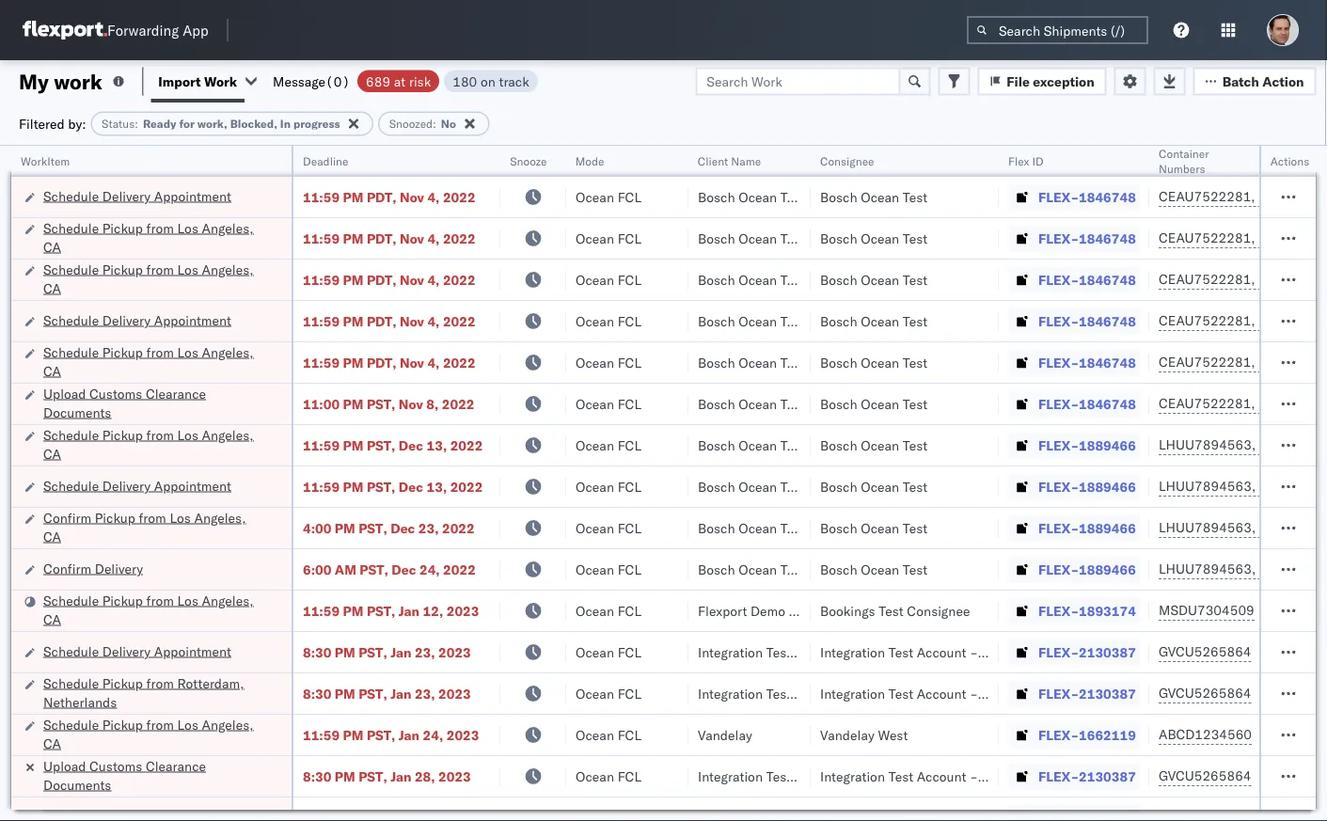 Task type: describe. For each thing, give the bounding box(es) containing it.
lhuu7894563, for schedule pickup from los angeles, ca
[[1159, 436, 1256, 453]]

flex
[[1008, 154, 1029, 168]]

abcdef for confirm pickup from los angeles, ca
[[1281, 520, 1327, 536]]

mode
[[576, 154, 604, 168]]

1 appointment from the top
[[154, 188, 231, 204]]

resize handle column header for flex id
[[1127, 146, 1149, 821]]

schedule for schedule pickup from rotterdam, netherlands button at the left bottom of the page
[[43, 675, 99, 691]]

flexport demo consignee
[[698, 602, 852, 619]]

6 ceau7522281, hlxu62694 from the top
[[1159, 395, 1327, 411]]

pickup for sixth schedule pickup from los angeles, ca button from the top of the page
[[102, 716, 143, 733]]

pst, for the schedule pickup from los angeles, ca link related to 3rd schedule pickup from los angeles, ca button from the bottom of the page
[[367, 437, 395, 453]]

11:59 pm pst, jan 12, 2023
[[303, 602, 479, 619]]

ocean fcl for schedule pickup from rotterdam, netherlands link
[[576, 685, 641, 702]]

3 gvcu5265864 from the top
[[1159, 767, 1251, 784]]

--
[[1281, 727, 1297, 743]]

flex-1889466 for schedule delivery appointment
[[1038, 478, 1136, 495]]

flex-1846748 for 2nd schedule pickup from los angeles, ca button from the top of the page
[[1038, 271, 1136, 288]]

ceau7522281, for upload customs clearance documents 'button'
[[1159, 395, 1255, 411]]

3 11:59 from the top
[[303, 271, 340, 288]]

mbl/ma button
[[1272, 150, 1327, 168]]

2023 right 12,
[[446, 602, 479, 619]]

3 flex-2130387 from the top
[[1038, 768, 1136, 784]]

snoozed : no
[[389, 117, 456, 131]]

schedule for third schedule delivery appointment button
[[43, 477, 99, 494]]

bookings test consignee
[[820, 602, 970, 619]]

client
[[698, 154, 728, 168]]

3 schedule delivery appointment link from the top
[[43, 476, 231, 495]]

bookings
[[820, 602, 875, 619]]

by:
[[68, 115, 86, 132]]

in
[[280, 117, 291, 131]]

forwarding
[[107, 21, 179, 39]]

exception
[[1033, 73, 1094, 89]]

deadline
[[303, 154, 348, 168]]

1 4, from the top
[[427, 189, 440, 205]]

2 1846748 from the top
[[1079, 230, 1136, 246]]

schedule pickup from rotterdam, netherlands
[[43, 675, 244, 710]]

8 11:59 from the top
[[303, 602, 340, 619]]

west
[[878, 727, 908, 743]]

2 pdt, from the top
[[367, 230, 396, 246]]

ceau7522281, for fourth schedule pickup from los angeles, ca button from the bottom of the page
[[1159, 354, 1255, 370]]

blocked,
[[230, 117, 277, 131]]

6 11:59 from the top
[[303, 437, 340, 453]]

for
[[179, 117, 195, 131]]

1 ocean fcl from the top
[[576, 189, 641, 205]]

snoozed
[[389, 117, 433, 131]]

10 flex- from the top
[[1038, 561, 1079, 577]]

abcdef for schedule delivery appointment
[[1281, 478, 1327, 495]]

3 flex- from the top
[[1038, 271, 1079, 288]]

4 11:59 pm pdt, nov 4, 2022 from the top
[[303, 313, 476, 329]]

8,
[[426, 395, 439, 412]]

numbers
[[1159, 161, 1205, 175]]

karl for schedule pickup from rotterdam, netherlands
[[981, 685, 1005, 702]]

3 karl from the top
[[981, 768, 1005, 784]]

2 schedule delivery appointment button from the top
[[43, 311, 231, 332]]

6 schedule pickup from los angeles, ca button from the top
[[43, 715, 267, 755]]

4 test12 from the top
[[1281, 313, 1327, 329]]

work
[[204, 73, 237, 89]]

integration for schedule pickup from rotterdam, netherlands
[[820, 685, 885, 702]]

11:59 pm pst, jan 24, 2023
[[303, 727, 479, 743]]

schedule pickup from los angeles, ca link for 2nd schedule pickup from los angeles, ca button from the top of the page
[[43, 260, 267, 298]]

10 fcl from the top
[[618, 561, 641, 577]]

maeu9 for schedule pickup from rotterdam, netherlands
[[1281, 685, 1327, 702]]

jan for 4th "schedule delivery appointment" link
[[390, 644, 411, 660]]

snooze
[[510, 154, 547, 168]]

ocean fcl for 4th "schedule delivery appointment" link
[[576, 644, 641, 660]]

schedule for 4th schedule delivery appointment button from the top of the page
[[43, 643, 99, 659]]

no
[[441, 117, 456, 131]]

rotterdam,
[[177, 675, 244, 691]]

5 test12 from the top
[[1281, 354, 1327, 371]]

3 11:59 pm pdt, nov 4, 2022 from the top
[[303, 271, 476, 288]]

documents for 2nd upload customs clearance documents link from the bottom
[[43, 404, 111, 420]]

14 flex- from the top
[[1038, 727, 1079, 743]]

schedule pickup from los angeles, ca link for second schedule pickup from los angeles, ca button from the bottom of the page
[[43, 591, 267, 629]]

5 flex- from the top
[[1038, 354, 1079, 371]]

schedule pickup from rotterdam, netherlands link
[[43, 674, 267, 711]]

schedule pickup from los angeles, ca link for 3rd schedule pickup from los angeles, ca button from the bottom of the page
[[43, 426, 267, 463]]

pickup for 6th schedule pickup from los angeles, ca button from the bottom of the page
[[102, 220, 143, 236]]

2130387 for schedule delivery appointment
[[1079, 644, 1136, 660]]

4 ca from the top
[[43, 445, 61, 462]]

consignee for bookings test consignee
[[907, 602, 970, 619]]

7 ca from the top
[[43, 735, 61, 751]]

3 account from the top
[[917, 768, 966, 784]]

customs for second upload customs clearance documents link from the top of the page
[[89, 758, 142, 774]]

4 fcl from the top
[[618, 313, 641, 329]]

12 flex- from the top
[[1038, 644, 1079, 660]]

lhuu7894563, for confirm pickup from los angeles, ca
[[1159, 519, 1256, 536]]

2 test12 from the top
[[1281, 230, 1327, 246]]

3 appointment from the top
[[154, 477, 231, 494]]

1 flex-1846748 from the top
[[1038, 189, 1136, 205]]

schedule pickup from los angeles, ca for the schedule pickup from los angeles, ca link associated with sixth schedule pickup from los angeles, ca button from the top of the page
[[43, 716, 253, 751]]

180
[[453, 73, 477, 89]]

schedule pickup from los angeles, ca link for fourth schedule pickup from los angeles, ca button from the bottom of the page
[[43, 343, 267, 380]]

upload customs clearance documents for 2nd upload customs clearance documents link from the bottom
[[43, 385, 206, 420]]

1 pdt, from the top
[[367, 189, 396, 205]]

client name button
[[688, 150, 792, 168]]

mode button
[[566, 150, 670, 168]]

4 abcdef from the top
[[1281, 561, 1327, 577]]

12,
[[423, 602, 443, 619]]

app
[[183, 21, 208, 39]]

(0)
[[325, 73, 350, 89]]

workitem
[[21, 154, 70, 168]]

6 hlxu62694 from the top
[[1259, 395, 1327, 411]]

lhuu7894563, uetu52384 for confirm pickup from los angeles, ca
[[1159, 519, 1327, 536]]

1 schedule pickup from los angeles, ca button from the top
[[43, 219, 267, 258]]

my work
[[19, 68, 102, 94]]

client name
[[698, 154, 761, 168]]

confirm pickup from los angeles, ca
[[43, 509, 246, 545]]

work,
[[197, 117, 227, 131]]

1 test12 from the top
[[1281, 189, 1327, 205]]

9 flex- from the top
[[1038, 520, 1079, 536]]

angeles, inside confirm pickup from los angeles, ca
[[194, 509, 246, 526]]

schedule pickup from rotterdam, netherlands button
[[43, 674, 267, 713]]

deadline button
[[293, 150, 482, 168]]

flex-1662119
[[1038, 727, 1136, 743]]

2 flex- from the top
[[1038, 230, 1079, 246]]

9 resize handle column header from the left
[[1293, 146, 1316, 821]]

28,
[[415, 768, 435, 784]]

1889466 for schedule pickup from los angeles, ca
[[1079, 437, 1136, 453]]

2 appointment from the top
[[154, 312, 231, 328]]

los inside confirm pickup from los angeles, ca
[[170, 509, 191, 526]]

1 upload customs clearance documents link from the top
[[43, 384, 267, 422]]

5 4, from the top
[[427, 354, 440, 371]]

4 schedule pickup from los angeles, ca button from the top
[[43, 426, 267, 465]]

1 vertical spatial 23,
[[415, 644, 435, 660]]

ca inside confirm pickup from los angeles, ca
[[43, 528, 61, 545]]

1 ceau7522281, from the top
[[1159, 188, 1255, 205]]

flex id button
[[999, 150, 1130, 168]]

dec for schedule pickup from los angeles, ca
[[399, 437, 423, 453]]

demo
[[750, 602, 785, 619]]

ocean fcl for third "schedule delivery appointment" link
[[576, 478, 641, 495]]

ocean fcl for the schedule pickup from los angeles, ca link related to 2nd schedule pickup from los angeles, ca button from the top of the page
[[576, 271, 641, 288]]

3 hlxu62694 from the top
[[1259, 271, 1327, 287]]

6 1846748 from the top
[[1079, 395, 1136, 412]]

4 flex-1846748 from the top
[[1038, 313, 1136, 329]]

pst, right the am
[[360, 561, 388, 577]]

3 schedule pickup from los angeles, ca button from the top
[[43, 343, 267, 382]]

6 test12 from the top
[[1281, 395, 1327, 412]]

4 4, from the top
[[427, 313, 440, 329]]

4 11:59 from the top
[[303, 313, 340, 329]]

3 integration from the top
[[820, 768, 885, 784]]

schedule for fourth schedule pickup from los angeles, ca button from the bottom of the page
[[43, 344, 99, 360]]

180 on track
[[453, 73, 529, 89]]

from inside schedule pickup from rotterdam, netherlands
[[146, 675, 174, 691]]

2 11:59 pm pdt, nov 4, 2022 from the top
[[303, 230, 476, 246]]

schedule for sixth schedule pickup from los angeles, ca button from the top of the page
[[43, 716, 99, 733]]

4 1846748 from the top
[[1079, 313, 1136, 329]]

schedule pickup from los angeles, ca for the schedule pickup from los angeles, ca link corresponding to 6th schedule pickup from los angeles, ca button from the bottom of the page
[[43, 220, 253, 255]]

4 hlxu62694 from the top
[[1259, 312, 1327, 329]]

file exception
[[1007, 73, 1094, 89]]

my
[[19, 68, 49, 94]]

2 schedule pickup from los angeles, ca button from the top
[[43, 260, 267, 300]]

delivery for 4th "schedule delivery appointment" link from the bottom
[[102, 188, 151, 204]]

Search Work text field
[[695, 67, 900, 95]]

batch action
[[1222, 73, 1304, 89]]

2 ca from the top
[[43, 280, 61, 296]]

8:30 pm pst, jan 23, 2023 for schedule delivery appointment
[[303, 644, 471, 660]]

flexport. image
[[23, 21, 107, 39]]

5 11:59 pm pdt, nov 4, 2022 from the top
[[303, 354, 476, 371]]

1 ca from the top
[[43, 238, 61, 255]]

11:59 pm pst, dec 13, 2022 for schedule pickup from los angeles, ca
[[303, 437, 483, 453]]

4 schedule delivery appointment link from the top
[[43, 642, 231, 661]]

1662119
[[1079, 727, 1136, 743]]

1 fcl from the top
[[618, 189, 641, 205]]

fcl for 3rd schedule pickup from los angeles, ca button from the bottom of the page
[[618, 437, 641, 453]]

filtered
[[19, 115, 65, 132]]

11:59 pm pst, dec 13, 2022 for schedule delivery appointment
[[303, 478, 483, 495]]

3 8:30 from the top
[[303, 768, 331, 784]]

8:30 pm pst, jan 23, 2023 for schedule pickup from rotterdam, netherlands
[[303, 685, 471, 702]]

forwarding app link
[[23, 21, 208, 39]]

container
[[1159, 146, 1209, 160]]

flex-1846748 for upload customs clearance documents 'button'
[[1038, 395, 1136, 412]]

1 schedule delivery appointment button from the top
[[43, 187, 231, 207]]

jan left 28,
[[390, 768, 411, 784]]

resize handle column header for consignee
[[976, 146, 999, 821]]

3 ceau7522281, hlxu62694 from the top
[[1159, 271, 1327, 287]]

uetu52384 for confirm pickup from los angeles, ca
[[1259, 519, 1327, 536]]

13 flex- from the top
[[1038, 685, 1079, 702]]

vandelay west
[[820, 727, 908, 743]]

work
[[54, 68, 102, 94]]

id
[[1032, 154, 1044, 168]]

2130387 for schedule pickup from rotterdam, netherlands
[[1079, 685, 1136, 702]]

689 at risk
[[366, 73, 431, 89]]

13, for schedule delivery appointment
[[427, 478, 447, 495]]

4 ceau7522281, hlxu62694 from the top
[[1159, 312, 1327, 329]]

3 4, from the top
[[427, 271, 440, 288]]

8:30 pm pst, jan 28, 2023
[[303, 768, 471, 784]]

1 hlxu62694 from the top
[[1259, 188, 1327, 205]]

4 1889466 from the top
[[1079, 561, 1136, 577]]

24, for 2022
[[419, 561, 440, 577]]

dec for schedule delivery appointment
[[399, 478, 423, 495]]

from inside confirm pickup from los angeles, ca
[[139, 509, 166, 526]]

3 pdt, from the top
[[367, 271, 396, 288]]

status
[[102, 117, 135, 131]]

7 11:59 from the top
[[303, 478, 340, 495]]

5 hlxu62694 from the top
[[1259, 354, 1327, 370]]

actions
[[1271, 154, 1310, 168]]

lhuu7894563, uetu52384 for schedule pickup from los angeles, ca
[[1159, 436, 1327, 453]]

5 11:59 from the top
[[303, 354, 340, 371]]

2023 up 11:59 pm pst, jan 24, 2023
[[438, 685, 471, 702]]

import work button
[[158, 73, 237, 89]]

confirm for confirm delivery
[[43, 560, 91, 577]]

delivery for second "schedule delivery appointment" link from the top
[[102, 312, 151, 328]]

flex-1893174
[[1038, 602, 1136, 619]]

confirm delivery
[[43, 560, 143, 577]]

import
[[158, 73, 201, 89]]

4 ocean fcl from the top
[[576, 313, 641, 329]]

8:30 for schedule pickup from rotterdam, netherlands
[[303, 685, 331, 702]]

lhuu7894563, uetu52384 for schedule delivery appointment
[[1159, 478, 1327, 494]]

resize handle column header for client name
[[788, 146, 811, 821]]

progress
[[293, 117, 340, 131]]

batch action button
[[1193, 67, 1316, 95]]

ocean fcl for the schedule pickup from los angeles, ca link related to second schedule pickup from los angeles, ca button from the bottom of the page
[[576, 602, 641, 619]]

action
[[1262, 73, 1304, 89]]

resize handle column header for workitem
[[269, 146, 292, 821]]

3 lagerfeld from the top
[[1009, 768, 1065, 784]]

2 schedule delivery appointment link from the top
[[43, 311, 231, 330]]

jan for the schedule pickup from los angeles, ca link associated with sixth schedule pickup from los angeles, ca button from the top of the page
[[399, 727, 420, 743]]

filtered by:
[[19, 115, 86, 132]]

message (0)
[[273, 73, 350, 89]]

workitem button
[[11, 150, 273, 168]]

2 hlxu62694 from the top
[[1259, 229, 1327, 246]]

15 fcl from the top
[[618, 768, 641, 784]]

uetu52384 for schedule pickup from los angeles, ca
[[1259, 436, 1327, 453]]

status : ready for work, blocked, in progress
[[102, 117, 340, 131]]

message
[[273, 73, 325, 89]]

3 resize handle column header from the left
[[544, 146, 566, 821]]

4 schedule delivery appointment button from the top
[[43, 642, 231, 663]]

fcl for 6th schedule pickup from los angeles, ca button from the bottom of the page
[[618, 230, 641, 246]]

batch
[[1222, 73, 1259, 89]]

schedule for second schedule delivery appointment button from the top of the page
[[43, 312, 99, 328]]

pst, for the schedule pickup from los angeles, ca link associated with sixth schedule pickup from los angeles, ca button from the top of the page
[[367, 727, 395, 743]]

23, for rotterdam,
[[415, 685, 435, 702]]

1 schedule delivery appointment link from the top
[[43, 187, 231, 205]]

23, for los
[[418, 520, 439, 536]]

4:00 pm pst, dec 23, 2022
[[303, 520, 475, 536]]

lagerfeld for schedule delivery appointment
[[1009, 644, 1065, 660]]

pst, down 11:59 pm pst, jan 24, 2023
[[359, 768, 387, 784]]

risk
[[409, 73, 431, 89]]

abcd1234560
[[1159, 726, 1252, 743]]

3 ca from the top
[[43, 363, 61, 379]]

maeu9 for schedule delivery appointment
[[1281, 644, 1327, 660]]

3 integration test account - karl lagerfeld from the top
[[820, 768, 1065, 784]]

abcdef for schedule pickup from los angeles, ca
[[1281, 437, 1327, 453]]

15 flex- from the top
[[1038, 768, 1079, 784]]

upload for 2nd upload customs clearance documents link from the bottom
[[43, 385, 86, 402]]

6 ca from the top
[[43, 611, 61, 627]]

at
[[394, 73, 406, 89]]



Task type: vqa. For each thing, say whether or not it's contained in the screenshot.


Task type: locate. For each thing, give the bounding box(es) containing it.
11:59 pm pst, dec 13, 2022 up 4:00 pm pst, dec 23, 2022
[[303, 478, 483, 495]]

: left ready
[[135, 117, 138, 131]]

10 ocean fcl from the top
[[576, 561, 641, 577]]

pst, for the schedule pickup from los angeles, ca link related to second schedule pickup from los angeles, ca button from the bottom of the page
[[367, 602, 395, 619]]

integration
[[820, 644, 885, 660], [820, 685, 885, 702], [820, 768, 885, 784]]

6 fcl from the top
[[618, 395, 641, 412]]

8:30 pm pst, jan 23, 2023 down 11:59 pm pst, jan 12, 2023
[[303, 644, 471, 660]]

pickup for fourth schedule pickup from los angeles, ca button from the bottom of the page
[[102, 344, 143, 360]]

ocean fcl
[[576, 189, 641, 205], [576, 230, 641, 246], [576, 271, 641, 288], [576, 313, 641, 329], [576, 354, 641, 371], [576, 395, 641, 412], [576, 437, 641, 453], [576, 478, 641, 495], [576, 520, 641, 536], [576, 561, 641, 577], [576, 602, 641, 619], [576, 644, 641, 660], [576, 685, 641, 702], [576, 727, 641, 743], [576, 768, 641, 784]]

23, up 11:59 pm pst, jan 24, 2023
[[415, 685, 435, 702]]

jan up 28,
[[399, 727, 420, 743]]

resize handle column header
[[269, 146, 292, 821], [478, 146, 500, 821], [544, 146, 566, 821], [666, 146, 688, 821], [788, 146, 811, 821], [976, 146, 999, 821], [1127, 146, 1149, 821], [1249, 146, 1272, 821], [1293, 146, 1316, 821]]

confirm down confirm pickup from los angeles, ca
[[43, 560, 91, 577]]

ocean fcl for fourth schedule pickup from los angeles, ca button from the bottom of the page the schedule pickup from los angeles, ca link
[[576, 354, 641, 371]]

delivery down confirm pickup from los angeles, ca
[[95, 560, 143, 577]]

pst, down 11:59 pm pst, jan 12, 2023
[[359, 644, 387, 660]]

2 vertical spatial lagerfeld
[[1009, 768, 1065, 784]]

0 vertical spatial 23,
[[418, 520, 439, 536]]

flex-2130387 up flex-1662119
[[1038, 685, 1136, 702]]

3 maeu9 from the top
[[1281, 685, 1327, 702]]

1 horizontal spatial :
[[433, 117, 436, 131]]

gvcu5265864
[[1159, 643, 1251, 660], [1159, 685, 1251, 701], [1159, 767, 1251, 784]]

upload customs clearance documents
[[43, 385, 206, 420], [43, 758, 206, 793]]

2 upload from the top
[[43, 758, 86, 774]]

consignee button
[[811, 150, 980, 168]]

0 vertical spatial confirm
[[43, 509, 91, 526]]

fcl
[[618, 189, 641, 205], [618, 230, 641, 246], [618, 271, 641, 288], [618, 313, 641, 329], [618, 354, 641, 371], [618, 395, 641, 412], [618, 437, 641, 453], [618, 478, 641, 495], [618, 520, 641, 536], [618, 561, 641, 577], [618, 602, 641, 619], [618, 644, 641, 660], [618, 685, 641, 702], [618, 727, 641, 743], [618, 768, 641, 784]]

schedule delivery appointment up confirm pickup from los angeles, ca
[[43, 477, 231, 494]]

1 vertical spatial 13,
[[427, 478, 447, 495]]

6:00
[[303, 561, 331, 577]]

delivery
[[102, 188, 151, 204], [102, 312, 151, 328], [102, 477, 151, 494], [95, 560, 143, 577], [102, 643, 151, 659]]

schedule delivery appointment link up upload customs clearance documents 'button'
[[43, 311, 231, 330]]

lagerfeld down flex-1893174
[[1009, 644, 1065, 660]]

pst, up 4:00 pm pst, dec 23, 2022
[[367, 478, 395, 495]]

0 vertical spatial integration
[[820, 644, 885, 660]]

documents for second upload customs clearance documents link from the top of the page
[[43, 776, 111, 793]]

ocean fcl for the schedule pickup from los angeles, ca link associated with sixth schedule pickup from los angeles, ca button from the top of the page
[[576, 727, 641, 743]]

integration test account - karl lagerfeld for schedule pickup from rotterdam, netherlands
[[820, 685, 1065, 702]]

integration down vandelay west on the bottom of the page
[[820, 768, 885, 784]]

integration test account - karl lagerfeld for schedule delivery appointment
[[820, 644, 1065, 660]]

schedule pickup from los angeles, ca for fourth schedule pickup from los angeles, ca button from the bottom of the page the schedule pickup from los angeles, ca link
[[43, 344, 253, 379]]

flex-1662119 button
[[1008, 722, 1140, 748], [1008, 722, 1140, 748]]

pickup inside schedule pickup from rotterdam, netherlands
[[102, 675, 143, 691]]

consignee for flexport demo consignee
[[789, 602, 852, 619]]

1 2130387 from the top
[[1079, 644, 1136, 660]]

2130387 down the 1662119
[[1079, 768, 1136, 784]]

appointment
[[154, 188, 231, 204], [154, 312, 231, 328], [154, 477, 231, 494], [154, 643, 231, 659]]

dec up 11:59 pm pst, jan 12, 2023
[[392, 561, 416, 577]]

integration test account - karl lagerfeld down west
[[820, 768, 1065, 784]]

1 upload customs clearance documents from the top
[[43, 385, 206, 420]]

upload customs clearance documents inside 'button'
[[43, 385, 206, 420]]

angeles,
[[202, 220, 253, 236], [202, 261, 253, 277], [202, 344, 253, 360], [202, 427, 253, 443], [194, 509, 246, 526], [202, 592, 253, 608], [202, 716, 253, 733]]

track
[[499, 73, 529, 89]]

4 maeu9 from the top
[[1281, 768, 1327, 784]]

0 horizontal spatial vandelay
[[698, 727, 752, 743]]

account
[[917, 644, 966, 660], [917, 685, 966, 702], [917, 768, 966, 784]]

1 abcdef from the top
[[1281, 437, 1327, 453]]

0 vertical spatial upload
[[43, 385, 86, 402]]

container numbers
[[1159, 146, 1209, 175]]

pickup for schedule pickup from rotterdam, netherlands button at the left bottom of the page
[[102, 675, 143, 691]]

7 flex- from the top
[[1038, 437, 1079, 453]]

3 schedule from the top
[[43, 261, 99, 277]]

ocean fcl for the schedule pickup from los angeles, ca link corresponding to 6th schedule pickup from los angeles, ca button from the bottom of the page
[[576, 230, 641, 246]]

1 vertical spatial 2130387
[[1079, 685, 1136, 702]]

flex-1889466
[[1038, 437, 1136, 453], [1038, 478, 1136, 495], [1038, 520, 1136, 536], [1038, 561, 1136, 577]]

integration up vandelay west on the bottom of the page
[[820, 685, 885, 702]]

schedule delivery appointment link
[[43, 187, 231, 205], [43, 311, 231, 330], [43, 476, 231, 495], [43, 642, 231, 661]]

4 pdt, from the top
[[367, 313, 396, 329]]

2 documents from the top
[[43, 776, 111, 793]]

2023 down 12,
[[438, 644, 471, 660]]

schedule delivery appointment for 4th "schedule delivery appointment" link from the bottom
[[43, 188, 231, 204]]

11:00 pm pst, nov 8, 2022
[[303, 395, 474, 412]]

2 karl from the top
[[981, 685, 1005, 702]]

mbl/ma
[[1281, 154, 1327, 168]]

1 flex- from the top
[[1038, 189, 1079, 205]]

1 account from the top
[[917, 644, 966, 660]]

flex-1846748 for 6th schedule pickup from los angeles, ca button from the bottom of the page
[[1038, 230, 1136, 246]]

schedule delivery appointment for third "schedule delivery appointment" link
[[43, 477, 231, 494]]

1 lhuu7894563, uetu52384 from the top
[[1159, 436, 1327, 453]]

schedule delivery appointment down workitem button
[[43, 188, 231, 204]]

2023
[[446, 602, 479, 619], [438, 644, 471, 660], [438, 685, 471, 702], [446, 727, 479, 743], [438, 768, 471, 784]]

pickup for second schedule pickup from los angeles, ca button from the bottom of the page
[[102, 592, 143, 608]]

11:59 pm pdt, nov 4, 2022
[[303, 189, 476, 205], [303, 230, 476, 246], [303, 271, 476, 288], [303, 313, 476, 329], [303, 354, 476, 371]]

delivery inside button
[[95, 560, 143, 577]]

jan left 12,
[[399, 602, 420, 619]]

schedule for 1st schedule delivery appointment button from the top of the page
[[43, 188, 99, 204]]

integration test account - karl lagerfeld
[[820, 644, 1065, 660], [820, 685, 1065, 702], [820, 768, 1065, 784]]

2 lhuu7894563, uetu52384 from the top
[[1159, 478, 1327, 494]]

14 ocean fcl from the top
[[576, 727, 641, 743]]

appointment up upload customs clearance documents 'button'
[[154, 312, 231, 328]]

23,
[[418, 520, 439, 536], [415, 644, 435, 660], [415, 685, 435, 702]]

test
[[780, 189, 805, 205], [903, 189, 928, 205], [780, 230, 805, 246], [903, 230, 928, 246], [780, 271, 805, 288], [903, 271, 928, 288], [780, 313, 805, 329], [903, 313, 928, 329], [780, 354, 805, 371], [903, 354, 928, 371], [780, 395, 805, 412], [903, 395, 928, 412], [780, 437, 805, 453], [903, 437, 928, 453], [780, 478, 805, 495], [903, 478, 928, 495], [780, 520, 805, 536], [903, 520, 928, 536], [780, 561, 805, 577], [903, 561, 928, 577], [879, 602, 904, 619], [888, 644, 913, 660], [888, 685, 913, 702], [888, 768, 913, 784]]

confirm inside button
[[43, 560, 91, 577]]

consignee
[[820, 154, 874, 168], [789, 602, 852, 619], [907, 602, 970, 619]]

0 vertical spatial clearance
[[146, 385, 206, 402]]

0 vertical spatial 13,
[[427, 437, 447, 453]]

11:00
[[303, 395, 340, 412]]

confirm up confirm delivery
[[43, 509, 91, 526]]

8 flex- from the top
[[1038, 478, 1079, 495]]

delivery down workitem button
[[102, 188, 151, 204]]

ceau7522281, for 6th schedule pickup from los angeles, ca button from the bottom of the page
[[1159, 229, 1255, 246]]

pst, for third "schedule delivery appointment" link
[[367, 478, 395, 495]]

13, up 4:00 pm pst, dec 23, 2022
[[427, 478, 447, 495]]

2 8:30 from the top
[[303, 685, 331, 702]]

2 vertical spatial gvcu5265864
[[1159, 767, 1251, 784]]

1 vertical spatial 11:59 pm pst, dec 13, 2022
[[303, 478, 483, 495]]

3 flex-1889466 from the top
[[1038, 520, 1136, 536]]

gvcu5265864 up abcd1234560
[[1159, 685, 1251, 701]]

customs inside upload customs clearance documents 'button'
[[89, 385, 142, 402]]

integration for schedule delivery appointment
[[820, 644, 885, 660]]

ceau7522281, hlxu62694
[[1159, 188, 1327, 205], [1159, 229, 1327, 246], [1159, 271, 1327, 287], [1159, 312, 1327, 329], [1159, 354, 1327, 370], [1159, 395, 1327, 411]]

file
[[1007, 73, 1030, 89]]

5 flex-1846748 from the top
[[1038, 354, 1136, 371]]

3 flex-1846748 from the top
[[1038, 271, 1136, 288]]

appointment up confirm pickup from los angeles, ca link
[[154, 477, 231, 494]]

schedule pickup from los angeles, ca link for sixth schedule pickup from los angeles, ca button from the top of the page
[[43, 715, 267, 753]]

2 vertical spatial integration test account - karl lagerfeld
[[820, 768, 1065, 784]]

0 vertical spatial karl
[[981, 644, 1005, 660]]

account for schedule delivery appointment
[[917, 644, 966, 660]]

4 flex- from the top
[[1038, 313, 1079, 329]]

8:30 pm pst, jan 23, 2023 up 11:59 pm pst, jan 24, 2023
[[303, 685, 471, 702]]

2 confirm from the top
[[43, 560, 91, 577]]

1 vertical spatial 8:30 pm pst, jan 23, 2023
[[303, 685, 471, 702]]

1 vertical spatial lagerfeld
[[1009, 685, 1065, 702]]

ceau7522281,
[[1159, 188, 1255, 205], [1159, 229, 1255, 246], [1159, 271, 1255, 287], [1159, 312, 1255, 329], [1159, 354, 1255, 370], [1159, 395, 1255, 411]]

appointment up rotterdam,
[[154, 643, 231, 659]]

dec
[[399, 437, 423, 453], [399, 478, 423, 495], [390, 520, 415, 536], [392, 561, 416, 577]]

ceau7522281, for 2nd schedule pickup from los angeles, ca button from the top of the page
[[1159, 271, 1255, 287]]

lagerfeld down flex-1662119
[[1009, 768, 1065, 784]]

3 schedule delivery appointment from the top
[[43, 477, 231, 494]]

lagerfeld up flex-1662119
[[1009, 685, 1065, 702]]

dec up 4:00 pm pst, dec 23, 2022
[[399, 478, 423, 495]]

2 maeu9 from the top
[[1281, 644, 1327, 660]]

: for status
[[135, 117, 138, 131]]

resize handle column header for mode
[[666, 146, 688, 821]]

test12
[[1281, 189, 1327, 205], [1281, 230, 1327, 246], [1281, 271, 1327, 288], [1281, 313, 1327, 329], [1281, 354, 1327, 371], [1281, 395, 1327, 412]]

2130387 up the 1662119
[[1079, 685, 1136, 702]]

clearance inside 'button'
[[146, 385, 206, 402]]

24, up 12,
[[419, 561, 440, 577]]

upload for second upload customs clearance documents link from the top of the page
[[43, 758, 86, 774]]

2 fcl from the top
[[618, 230, 641, 246]]

nov
[[400, 189, 424, 205], [400, 230, 424, 246], [400, 271, 424, 288], [400, 313, 424, 329], [400, 354, 424, 371], [399, 395, 423, 412]]

schedule delivery appointment button up confirm pickup from los angeles, ca
[[43, 476, 231, 497]]

8:30 pm pst, jan 23, 2023
[[303, 644, 471, 660], [303, 685, 471, 702]]

fcl for 2nd schedule pickup from los angeles, ca button from the top of the page
[[618, 271, 641, 288]]

2 account from the top
[[917, 685, 966, 702]]

schedule delivery appointment link down workitem button
[[43, 187, 231, 205]]

pst, up 8:30 pm pst, jan 28, 2023
[[367, 727, 395, 743]]

schedule delivery appointment up schedule pickup from rotterdam, netherlands
[[43, 643, 231, 659]]

1 vertical spatial flex-2130387
[[1038, 685, 1136, 702]]

confirm inside confirm pickup from los angeles, ca
[[43, 509, 91, 526]]

1 vertical spatial karl
[[981, 685, 1005, 702]]

ocean fcl for confirm pickup from los angeles, ca link
[[576, 520, 641, 536]]

1 vertical spatial customs
[[89, 758, 142, 774]]

Search Shipments (/) text field
[[967, 16, 1148, 44]]

5 1846748 from the top
[[1079, 354, 1136, 371]]

7 ocean fcl from the top
[[576, 437, 641, 453]]

schedule delivery appointment link up confirm pickup from los angeles, ca
[[43, 476, 231, 495]]

10 schedule from the top
[[43, 675, 99, 691]]

flex-1846748 for fourth schedule pickup from los angeles, ca button from the bottom of the page
[[1038, 354, 1136, 371]]

3 1889466 from the top
[[1079, 520, 1136, 536]]

confirm pickup from los angeles, ca button
[[43, 508, 267, 548]]

flex-2130387 down flex-1662119
[[1038, 768, 1136, 784]]

pickup
[[102, 220, 143, 236], [102, 261, 143, 277], [102, 344, 143, 360], [102, 427, 143, 443], [95, 509, 135, 526], [102, 592, 143, 608], [102, 675, 143, 691], [102, 716, 143, 733]]

2023 up 8:30 pm pst, jan 28, 2023
[[446, 727, 479, 743]]

delivery up upload customs clearance documents 'button'
[[102, 312, 151, 328]]

schedule delivery appointment up upload customs clearance documents 'button'
[[43, 312, 231, 328]]

integration test account - karl lagerfeld down bookings test consignee
[[820, 644, 1065, 660]]

upload customs clearance documents for second upload customs clearance documents link from the top of the page
[[43, 758, 206, 793]]

1 vertical spatial account
[[917, 685, 966, 702]]

flex-2130387 down flex-1893174
[[1038, 644, 1136, 660]]

6 schedule pickup from los angeles, ca link from the top
[[43, 715, 267, 753]]

1 vertical spatial upload
[[43, 758, 86, 774]]

14 fcl from the top
[[618, 727, 641, 743]]

schedule delivery appointment
[[43, 188, 231, 204], [43, 312, 231, 328], [43, 477, 231, 494], [43, 643, 231, 659]]

5 fcl from the top
[[618, 354, 641, 371]]

2 resize handle column header from the left
[[478, 146, 500, 821]]

delivery up confirm pickup from los angeles, ca
[[102, 477, 151, 494]]

pm
[[343, 189, 363, 205], [343, 230, 363, 246], [343, 271, 363, 288], [343, 313, 363, 329], [343, 354, 363, 371], [343, 395, 363, 412], [343, 437, 363, 453], [343, 478, 363, 495], [335, 520, 355, 536], [343, 602, 363, 619], [335, 644, 355, 660], [335, 685, 355, 702], [343, 727, 363, 743], [335, 768, 355, 784]]

maeu9 for schedule pickup from los angeles, ca
[[1281, 602, 1327, 619]]

8:30 up 11:59 pm pst, jan 24, 2023
[[303, 685, 331, 702]]

msdu7304509
[[1159, 602, 1254, 618]]

4 schedule from the top
[[43, 312, 99, 328]]

0 vertical spatial account
[[917, 644, 966, 660]]

fcl for second schedule pickup from los angeles, ca button from the bottom of the page
[[618, 602, 641, 619]]

pst, for 2nd upload customs clearance documents link from the bottom
[[367, 395, 395, 412]]

2 : from the left
[[433, 117, 436, 131]]

am
[[335, 561, 356, 577]]

7 resize handle column header from the left
[[1127, 146, 1149, 821]]

fcl for fourth schedule pickup from los angeles, ca button from the bottom of the page
[[618, 354, 641, 371]]

6 ocean fcl from the top
[[576, 395, 641, 412]]

gvcu5265864 down abcd1234560
[[1159, 767, 1251, 784]]

1 vertical spatial clearance
[[146, 758, 206, 774]]

2 vertical spatial 8:30
[[303, 768, 331, 784]]

11 flex- from the top
[[1038, 602, 1079, 619]]

consignee right demo
[[789, 602, 852, 619]]

2 gvcu5265864 from the top
[[1159, 685, 1251, 701]]

pst, down the "11:00 pm pst, nov 8, 2022"
[[367, 437, 395, 453]]

resize handle column header for deadline
[[478, 146, 500, 821]]

schedule pickup from los angeles, ca for the schedule pickup from los angeles, ca link related to 2nd schedule pickup from los angeles, ca button from the top of the page
[[43, 261, 253, 296]]

8:30 down 6:00
[[303, 644, 331, 660]]

flexport
[[698, 602, 747, 619]]

1 vertical spatial documents
[[43, 776, 111, 793]]

abcdef
[[1281, 437, 1327, 453], [1281, 478, 1327, 495], [1281, 520, 1327, 536], [1281, 561, 1327, 577]]

4 lhuu7894563, uetu52384 from the top
[[1159, 561, 1327, 577]]

0 vertical spatial lagerfeld
[[1009, 644, 1065, 660]]

689
[[366, 73, 390, 89]]

1893174
[[1079, 602, 1136, 619]]

0 vertical spatial documents
[[43, 404, 111, 420]]

0 horizontal spatial :
[[135, 117, 138, 131]]

3 test12 from the top
[[1281, 271, 1327, 288]]

1 flex-2130387 from the top
[[1038, 644, 1136, 660]]

flex-2130387 button
[[1008, 639, 1140, 665], [1008, 639, 1140, 665], [1008, 680, 1140, 707], [1008, 680, 1140, 707], [1008, 763, 1140, 790], [1008, 763, 1140, 790]]

24, up 28,
[[423, 727, 443, 743]]

2 4, from the top
[[427, 230, 440, 246]]

karl
[[981, 644, 1005, 660], [981, 685, 1005, 702], [981, 768, 1005, 784]]

12 fcl from the top
[[618, 644, 641, 660]]

1 vertical spatial upload customs clearance documents link
[[43, 757, 267, 794]]

schedule delivery appointment button down workitem button
[[43, 187, 231, 207]]

2022
[[443, 189, 476, 205], [443, 230, 476, 246], [443, 271, 476, 288], [443, 313, 476, 329], [443, 354, 476, 371], [442, 395, 474, 412], [450, 437, 483, 453], [450, 478, 483, 495], [442, 520, 475, 536], [443, 561, 476, 577]]

5 ceau7522281, hlxu62694 from the top
[[1159, 354, 1327, 370]]

flex-2130387 for schedule pickup from rotterdam, netherlands
[[1038, 685, 1136, 702]]

0 vertical spatial 8:30 pm pst, jan 23, 2023
[[303, 644, 471, 660]]

-
[[970, 644, 978, 660], [970, 685, 978, 702], [1281, 727, 1289, 743], [1289, 727, 1297, 743], [970, 768, 978, 784]]

0 vertical spatial gvcu5265864
[[1159, 643, 1251, 660]]

2 flex-1846748 from the top
[[1038, 230, 1136, 246]]

2 lagerfeld from the top
[[1009, 685, 1065, 702]]

4 flex-1889466 from the top
[[1038, 561, 1136, 577]]

2 vertical spatial integration
[[820, 768, 885, 784]]

flex-1846748 button
[[1008, 184, 1140, 210], [1008, 184, 1140, 210], [1008, 225, 1140, 252], [1008, 225, 1140, 252], [1008, 267, 1140, 293], [1008, 267, 1140, 293], [1008, 308, 1140, 334], [1008, 308, 1140, 334], [1008, 349, 1140, 376], [1008, 349, 1140, 376], [1008, 391, 1140, 417], [1008, 391, 1140, 417]]

: left the no
[[433, 117, 436, 131]]

4 uetu52384 from the top
[[1259, 561, 1327, 577]]

jan
[[399, 602, 420, 619], [390, 644, 411, 660], [390, 685, 411, 702], [399, 727, 420, 743], [390, 768, 411, 784]]

flex-
[[1038, 189, 1079, 205], [1038, 230, 1079, 246], [1038, 271, 1079, 288], [1038, 313, 1079, 329], [1038, 354, 1079, 371], [1038, 395, 1079, 412], [1038, 437, 1079, 453], [1038, 478, 1079, 495], [1038, 520, 1079, 536], [1038, 561, 1079, 577], [1038, 602, 1079, 619], [1038, 644, 1079, 660], [1038, 685, 1079, 702], [1038, 727, 1079, 743], [1038, 768, 1079, 784]]

ca
[[43, 238, 61, 255], [43, 280, 61, 296], [43, 363, 61, 379], [43, 445, 61, 462], [43, 528, 61, 545], [43, 611, 61, 627], [43, 735, 61, 751]]

2 ceau7522281, hlxu62694 from the top
[[1159, 229, 1327, 246]]

schedule inside schedule pickup from rotterdam, netherlands
[[43, 675, 99, 691]]

schedule for second schedule pickup from los angeles, ca button from the bottom of the page
[[43, 592, 99, 608]]

8:30
[[303, 644, 331, 660], [303, 685, 331, 702], [303, 768, 331, 784]]

delivery up schedule pickup from rotterdam, netherlands
[[102, 643, 151, 659]]

import work
[[158, 73, 237, 89]]

consignee inside button
[[820, 154, 874, 168]]

jan up 11:59 pm pst, jan 24, 2023
[[390, 685, 411, 702]]

schedule pickup from los angeles, ca link for 6th schedule pickup from los angeles, ca button from the bottom of the page
[[43, 219, 267, 256]]

1 customs from the top
[[89, 385, 142, 402]]

netherlands
[[43, 694, 117, 710]]

pickup for 3rd schedule pickup from los angeles, ca button from the bottom of the page
[[102, 427, 143, 443]]

pst, up 6:00 am pst, dec 24, 2022
[[359, 520, 387, 536]]

schedule for 3rd schedule pickup from los angeles, ca button from the bottom of the page
[[43, 427, 99, 443]]

13, down the 8,
[[427, 437, 447, 453]]

1 horizontal spatial vandelay
[[820, 727, 874, 743]]

4 appointment from the top
[[154, 643, 231, 659]]

flex id
[[1008, 154, 1044, 168]]

4 ceau7522281, from the top
[[1159, 312, 1255, 329]]

flex-1846748
[[1038, 189, 1136, 205], [1038, 230, 1136, 246], [1038, 271, 1136, 288], [1038, 313, 1136, 329], [1038, 354, 1136, 371], [1038, 395, 1136, 412]]

jan for the schedule pickup from los angeles, ca link related to second schedule pickup from los angeles, ca button from the bottom of the page
[[399, 602, 420, 619]]

pickup for 2nd schedule pickup from los angeles, ca button from the top of the page
[[102, 261, 143, 277]]

0 vertical spatial upload customs clearance documents link
[[43, 384, 267, 422]]

flex-1889466 for schedule pickup from los angeles, ca
[[1038, 437, 1136, 453]]

2 vertical spatial account
[[917, 768, 966, 784]]

ready
[[143, 117, 176, 131]]

1 integration test account - karl lagerfeld from the top
[[820, 644, 1065, 660]]

2023 right 28,
[[438, 768, 471, 784]]

pst, for 4th "schedule delivery appointment" link
[[359, 644, 387, 660]]

13, for schedule pickup from los angeles, ca
[[427, 437, 447, 453]]

1 vertical spatial gvcu5265864
[[1159, 685, 1251, 701]]

flex-2130387 for schedule delivery appointment
[[1038, 644, 1136, 660]]

11:59
[[303, 189, 340, 205], [303, 230, 340, 246], [303, 271, 340, 288], [303, 313, 340, 329], [303, 354, 340, 371], [303, 437, 340, 453], [303, 478, 340, 495], [303, 602, 340, 619], [303, 727, 340, 743]]

1 vertical spatial upload customs clearance documents
[[43, 758, 206, 793]]

schedule delivery appointment button
[[43, 187, 231, 207], [43, 311, 231, 332], [43, 476, 231, 497], [43, 642, 231, 663]]

2 vertical spatial 2130387
[[1079, 768, 1136, 784]]

13 ocean fcl from the top
[[576, 685, 641, 702]]

schedule delivery appointment button up schedule pickup from rotterdam, netherlands
[[43, 642, 231, 663]]

schedule delivery appointment link up schedule pickup from rotterdam, netherlands
[[43, 642, 231, 661]]

0 vertical spatial 2130387
[[1079, 644, 1136, 660]]

0 vertical spatial upload customs clearance documents
[[43, 385, 206, 420]]

0 vertical spatial 8:30
[[303, 644, 331, 660]]

6:00 am pst, dec 24, 2022
[[303, 561, 476, 577]]

gvcu5265864 down msdu7304509
[[1159, 643, 1251, 660]]

upload customs clearance documents button
[[43, 384, 267, 424]]

3 1846748 from the top
[[1079, 271, 1136, 288]]

0 vertical spatial flex-2130387
[[1038, 644, 1136, 660]]

jan for schedule pickup from rotterdam, netherlands link
[[390, 685, 411, 702]]

7 schedule from the top
[[43, 477, 99, 494]]

1 vertical spatial 8:30
[[303, 685, 331, 702]]

resize handle column header for container numbers
[[1249, 146, 1272, 821]]

0 vertical spatial 24,
[[419, 561, 440, 577]]

pst, up 11:59 pm pst, jan 24, 2023
[[359, 685, 387, 702]]

1 schedule from the top
[[43, 188, 99, 204]]

delivery for third "schedule delivery appointment" link
[[102, 477, 151, 494]]

confirm pickup from los angeles, ca link
[[43, 508, 267, 546]]

2 flex-1889466 from the top
[[1038, 478, 1136, 495]]

schedule delivery appointment button up upload customs clearance documents 'button'
[[43, 311, 231, 332]]

2130387 down 1893174
[[1079, 644, 1136, 660]]

documents
[[43, 404, 111, 420], [43, 776, 111, 793]]

1 11:59 from the top
[[303, 189, 340, 205]]

1 vertical spatial 24,
[[423, 727, 443, 743]]

2 ocean fcl from the top
[[576, 230, 641, 246]]

8:30 down 11:59 pm pst, jan 24, 2023
[[303, 768, 331, 784]]

documents inside upload customs clearance documents 'button'
[[43, 404, 111, 420]]

hlxu62694
[[1259, 188, 1327, 205], [1259, 229, 1327, 246], [1259, 271, 1327, 287], [1259, 312, 1327, 329], [1259, 354, 1327, 370], [1259, 395, 1327, 411]]

1889466 for confirm pickup from los angeles, ca
[[1079, 520, 1136, 536]]

confirm delivery button
[[43, 559, 143, 580]]

1 vertical spatial confirm
[[43, 560, 91, 577]]

upload customs clearance documents link
[[43, 384, 267, 422], [43, 757, 267, 794]]

dec up 6:00 am pst, dec 24, 2022
[[390, 520, 415, 536]]

container numbers button
[[1149, 142, 1253, 176]]

3 2130387 from the top
[[1079, 768, 1136, 784]]

1 schedule pickup from los angeles, ca from the top
[[43, 220, 253, 255]]

:
[[135, 117, 138, 131], [433, 117, 436, 131]]

2 schedule delivery appointment from the top
[[43, 312, 231, 328]]

1 maeu9 from the top
[[1281, 602, 1327, 619]]

consignee right "bookings"
[[907, 602, 970, 619]]

integration down "bookings"
[[820, 644, 885, 660]]

1 vandelay from the left
[[698, 727, 752, 743]]

23, up 6:00 am pst, dec 24, 2022
[[418, 520, 439, 536]]

confirm delivery link
[[43, 559, 143, 578]]

15 ocean fcl from the top
[[576, 768, 641, 784]]

2 vertical spatial 23,
[[415, 685, 435, 702]]

fcl for confirm pickup from los angeles, ca "button"
[[618, 520, 641, 536]]

uetu52384 for schedule delivery appointment
[[1259, 478, 1327, 494]]

1 karl from the top
[[981, 644, 1005, 660]]

1 vertical spatial integration test account - karl lagerfeld
[[820, 685, 1065, 702]]

5 schedule pickup from los angeles, ca button from the top
[[43, 591, 267, 631]]

8:30 for schedule delivery appointment
[[303, 644, 331, 660]]

pickup inside confirm pickup from los angeles, ca
[[95, 509, 135, 526]]

gvcu5265864 for schedule pickup from rotterdam, netherlands
[[1159, 685, 1251, 701]]

24, for 2023
[[423, 727, 443, 743]]

appointment down workitem button
[[154, 188, 231, 204]]

schedule delivery appointment for 4th "schedule delivery appointment" link
[[43, 643, 231, 659]]

5 schedule from the top
[[43, 344, 99, 360]]

name
[[731, 154, 761, 168]]

23, down 12,
[[415, 644, 435, 660]]

1 1846748 from the top
[[1079, 189, 1136, 205]]

vandelay for vandelay west
[[820, 727, 874, 743]]

2 11:59 pm pst, dec 13, 2022 from the top
[[303, 478, 483, 495]]

fcl for sixth schedule pickup from los angeles, ca button from the top of the page
[[618, 727, 641, 743]]

upload inside 'button'
[[43, 385, 86, 402]]

4:00
[[303, 520, 331, 536]]

pst,
[[367, 395, 395, 412], [367, 437, 395, 453], [367, 478, 395, 495], [359, 520, 387, 536], [360, 561, 388, 577], [367, 602, 395, 619], [359, 644, 387, 660], [359, 685, 387, 702], [367, 727, 395, 743], [359, 768, 387, 784]]

13,
[[427, 437, 447, 453], [427, 478, 447, 495]]

schedule pickup from los angeles, ca for the schedule pickup from los angeles, ca link related to 3rd schedule pickup from los angeles, ca button from the bottom of the page
[[43, 427, 253, 462]]

5 pdt, from the top
[[367, 354, 396, 371]]

0 vertical spatial integration test account - karl lagerfeld
[[820, 644, 1065, 660]]

clearance
[[146, 385, 206, 402], [146, 758, 206, 774]]

fcl for 4th schedule delivery appointment button from the top of the page
[[618, 644, 641, 660]]

pst, left the 8,
[[367, 395, 395, 412]]

2 vertical spatial karl
[[981, 768, 1005, 784]]

0 vertical spatial 11:59 pm pst, dec 13, 2022
[[303, 437, 483, 453]]

2 vertical spatial flex-2130387
[[1038, 768, 1136, 784]]

consignee down search work text field
[[820, 154, 874, 168]]

0 vertical spatial customs
[[89, 385, 142, 402]]

account for schedule pickup from rotterdam, netherlands
[[917, 685, 966, 702]]

pst, for confirm pickup from los angeles, ca link
[[359, 520, 387, 536]]

3 schedule delivery appointment button from the top
[[43, 476, 231, 497]]

pst, down 6:00 am pst, dec 24, 2022
[[367, 602, 395, 619]]

jan down 11:59 pm pst, jan 12, 2023
[[390, 644, 411, 660]]

1889466 for schedule delivery appointment
[[1079, 478, 1136, 495]]

3 fcl from the top
[[618, 271, 641, 288]]

integration test account - karl lagerfeld up west
[[820, 685, 1065, 702]]

maeu9
[[1281, 602, 1327, 619], [1281, 644, 1327, 660], [1281, 685, 1327, 702], [1281, 768, 1327, 784]]

4 lhuu7894563, from the top
[[1159, 561, 1256, 577]]

1 vertical spatial integration
[[820, 685, 885, 702]]

11:59 pm pst, dec 13, 2022 down the "11:00 pm pst, nov 8, 2022"
[[303, 437, 483, 453]]

dec down the "11:00 pm pst, nov 8, 2022"
[[399, 437, 423, 453]]



